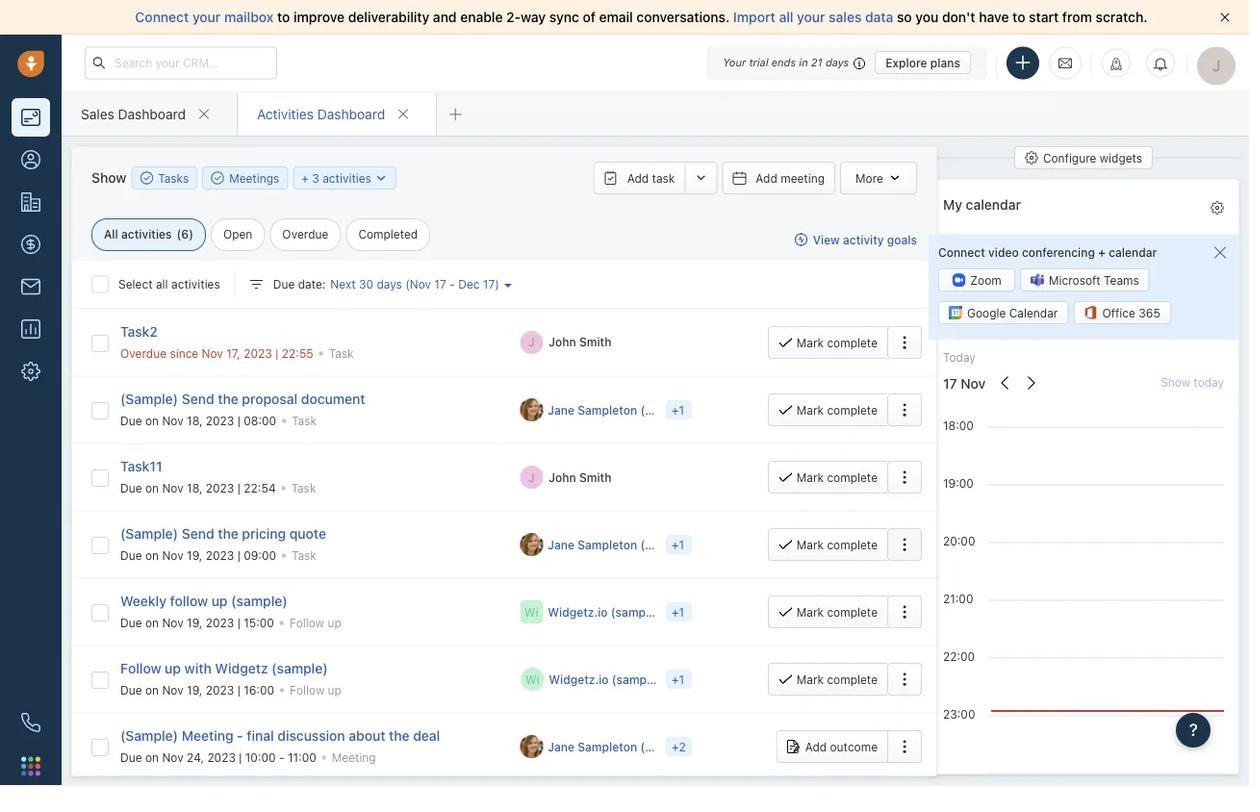 Task type: describe. For each thing, give the bounding box(es) containing it.
nov for (sample) send the pricing quote
[[162, 549, 184, 563]]

in
[[799, 56, 808, 69]]

plans
[[931, 56, 961, 69]]

pricing
[[242, 526, 286, 542]]

nov for weekly follow up (sample)
[[162, 616, 184, 630]]

configure widgets
[[1044, 151, 1143, 165]]

up right follow
[[212, 593, 228, 609]]

0 horizontal spatial days
[[377, 278, 402, 291]]

1 horizontal spatial (
[[405, 278, 410, 291]]

1 to from the left
[[277, 9, 290, 25]]

weekly follow up (sample) link
[[120, 593, 288, 609]]

24,
[[187, 751, 204, 765]]

+ inside button
[[302, 171, 309, 185]]

email
[[599, 9, 633, 25]]

(sample) for (sample) meeting - final discussion about the deal
[[120, 728, 178, 744]]

jane sampleton (sample) for (sample) meeting - final discussion about the deal
[[548, 740, 690, 754]]

quote
[[290, 526, 326, 542]]

google
[[968, 306, 1006, 320]]

phone image
[[21, 713, 40, 733]]

widgetz
[[215, 661, 268, 676]]

complete for (sample)
[[827, 606, 878, 619]]

send for proposal
[[182, 391, 214, 407]]

2023 for proposal
[[206, 414, 234, 428]]

3 complete from the top
[[827, 471, 878, 484]]

mark complete button for widgetz
[[768, 663, 888, 696]]

wi widgetz.io (sample) for weekly follow up (sample)
[[525, 606, 661, 619]]

09:00
[[244, 549, 276, 563]]

task11
[[120, 458, 162, 474]]

3 mark complete button from the top
[[768, 461, 888, 494]]

2023 right 17,
[[244, 347, 272, 360]]

john smith for task11
[[549, 471, 612, 484]]

19:00
[[944, 477, 974, 491]]

follow up with widgetz (sample) link
[[120, 661, 328, 676]]

due on nov 19, 2023 | 09:00
[[120, 549, 276, 563]]

add for add task
[[627, 171, 649, 185]]

add outcome button
[[777, 731, 888, 763]]

+1 for (sample)
[[672, 673, 685, 686]]

task2 link
[[120, 323, 158, 339]]

wi for follow up with widgetz (sample)
[[526, 673, 540, 686]]

explore plans link
[[875, 51, 971, 74]]

1 horizontal spatial meeting
[[332, 751, 376, 765]]

start
[[1029, 9, 1059, 25]]

the for pricing
[[218, 526, 239, 542]]

3 +1 from the top
[[672, 606, 685, 619]]

jane for (sample) send the pricing quote
[[548, 538, 575, 552]]

jane sampleton (sample) for (sample) send the proposal document
[[548, 403, 690, 417]]

of
[[583, 9, 596, 25]]

1 mark complete button from the top
[[768, 326, 888, 359]]

deliverability
[[348, 9, 430, 25]]

0 horizontal spatial all
[[156, 278, 168, 291]]

2 vertical spatial the
[[389, 728, 410, 744]]

all activities ( 6 )
[[104, 228, 193, 241]]

meeting
[[781, 171, 825, 185]]

office 365 button
[[1074, 301, 1172, 324]]

final
[[247, 728, 274, 744]]

1 vertical spatial activities
[[121, 228, 172, 241]]

activities for 3
[[323, 171, 371, 185]]

1 vertical spatial follow
[[120, 661, 161, 676]]

wi for weekly follow up (sample)
[[525, 606, 539, 619]]

video
[[989, 245, 1019, 259]]

2023 for (sample)
[[206, 616, 234, 630]]

john for task11
[[549, 471, 576, 484]]

task for (sample) send the proposal document
[[292, 414, 317, 428]]

(sample) for (sample) send the proposal document
[[120, 391, 178, 407]]

due for weekly follow up (sample)
[[120, 616, 142, 630]]

since
[[170, 347, 199, 360]]

1 vertical spatial )
[[495, 278, 500, 291]]

microsoft teams button
[[1021, 269, 1150, 292]]

+ 3 activities
[[302, 171, 371, 185]]

mailbox
[[224, 9, 274, 25]]

mark complete for widgetz
[[797, 673, 878, 686]]

2-
[[507, 9, 521, 25]]

16:00
[[244, 684, 274, 697]]

(sample) send the proposal document link
[[120, 391, 366, 407]]

office
[[1103, 306, 1136, 320]]

18:00
[[944, 419, 974, 433]]

| left 22:55
[[276, 347, 279, 360]]

all
[[104, 228, 118, 241]]

next 30 days ( nov 17 - dec 17 )
[[331, 278, 500, 291]]

configure widgets button
[[1015, 146, 1154, 169]]

due on nov 19, 2023 | 16:00
[[120, 684, 274, 697]]

document
[[301, 391, 366, 407]]

widgetz.io for weekly follow up (sample)
[[548, 606, 608, 619]]

my
[[944, 197, 963, 213]]

21:00
[[944, 593, 974, 606]]

teams
[[1104, 273, 1140, 287]]

nov left the dec
[[410, 278, 431, 291]]

more
[[856, 171, 884, 185]]

scratch.
[[1096, 9, 1148, 25]]

task11 link
[[120, 458, 162, 474]]

complete for widgetz
[[827, 673, 878, 686]]

phone element
[[12, 704, 50, 742]]

sync
[[550, 9, 579, 25]]

sales
[[81, 106, 114, 122]]

(sample) meeting - final discussion about the deal
[[120, 728, 440, 744]]

due for (sample) send the pricing quote
[[120, 549, 142, 563]]

jane for (sample) send the proposal document
[[548, 403, 575, 417]]

0 horizontal spatial 17
[[435, 278, 446, 291]]

wi widgetz.io (sample) for follow up with widgetz (sample)
[[526, 673, 662, 686]]

follow up with widgetz (sample)
[[120, 661, 328, 676]]

complete for pricing
[[827, 538, 878, 552]]

nov down today
[[961, 376, 986, 392]]

17,
[[226, 347, 241, 360]]

overdue for overdue since nov 17, 2023 | 22:55
[[120, 347, 167, 360]]

365
[[1139, 306, 1161, 320]]

+ 3 activities link
[[302, 169, 388, 187]]

17 nov
[[944, 376, 986, 392]]

(sample) meeting - final discussion about the deal link
[[120, 728, 440, 744]]

2023 left '22:54'
[[206, 482, 234, 495]]

smith for task11
[[580, 471, 612, 484]]

my calendar
[[944, 197, 1021, 213]]

+2
[[672, 740, 686, 754]]

trial
[[749, 56, 769, 69]]

3
[[312, 171, 319, 185]]

widgets
[[1100, 151, 1143, 165]]

| for final
[[239, 751, 242, 765]]

22:54
[[244, 482, 276, 495]]

+1 for quote
[[672, 538, 685, 552]]

sales dashboard
[[81, 106, 186, 122]]

due on nov 19, 2023 | 15:00
[[120, 616, 274, 630]]

mark complete for proposal
[[797, 403, 878, 417]]

dashboard for sales dashboard
[[118, 106, 186, 122]]

your
[[723, 56, 746, 69]]

meetings
[[229, 171, 279, 185]]

zoom
[[971, 273, 1002, 287]]

overdue for overdue
[[282, 228, 329, 241]]

task2
[[120, 323, 158, 339]]

30
[[359, 278, 374, 291]]

1 vertical spatial calendar
[[1109, 245, 1158, 259]]

0 horizontal spatial -
[[237, 728, 243, 744]]

19, for up
[[187, 684, 203, 697]]

connect for connect your mailbox to improve deliverability and enable 2-way sync of email conversations. import all your sales data so you don't have to start from scratch.
[[135, 9, 189, 25]]

tasks
[[158, 171, 189, 185]]

22:55
[[282, 347, 314, 360]]

complete for proposal
[[827, 403, 878, 417]]

15:00
[[244, 616, 274, 630]]

nov left 17,
[[202, 347, 223, 360]]

discussion
[[278, 728, 345, 744]]

sampleton for (sample) send the proposal document
[[578, 403, 638, 417]]

task for task2
[[329, 347, 354, 360]]

task for (sample) send the pricing quote
[[292, 549, 317, 563]]

3 mark from the top
[[797, 471, 824, 484]]

2023 for final
[[207, 751, 236, 765]]

up up discussion on the bottom left of the page
[[328, 684, 342, 697]]

| for (sample)
[[237, 616, 240, 630]]

mark for proposal
[[797, 403, 824, 417]]

mark for (sample)
[[797, 606, 824, 619]]

show
[[91, 170, 126, 186]]

don't
[[943, 9, 976, 25]]

sampleton for (sample) send the pricing quote
[[578, 538, 638, 552]]

conferencing
[[1022, 245, 1096, 259]]

enable
[[460, 9, 503, 25]]

connect video conferencing + calendar
[[939, 245, 1158, 259]]

(sample) send the proposal document
[[120, 391, 366, 407]]

nov for task11
[[162, 482, 184, 495]]

what's new image
[[1110, 57, 1124, 71]]

connect your mailbox link
[[135, 9, 277, 25]]

(sample) for (sample) send the pricing quote
[[120, 526, 178, 542]]

view activity goals
[[813, 233, 918, 246]]

add for add meeting
[[756, 171, 778, 185]]

proposal
[[242, 391, 298, 407]]

+1 for document
[[672, 403, 685, 417]]

11:00
[[288, 751, 317, 765]]



Task type: vqa. For each thing, say whether or not it's contained in the screenshot.
leftmost days
yes



Task type: locate. For each thing, give the bounding box(es) containing it.
4 on from the top
[[145, 616, 159, 630]]

jane sampleton (sample) link for (sample) meeting - final discussion about the deal
[[548, 739, 690, 755]]

3 (sample) from the top
[[120, 728, 178, 744]]

1 vertical spatial wi widgetz.io (sample)
[[526, 673, 662, 686]]

2 jane from the top
[[548, 538, 575, 552]]

mark complete button for proposal
[[768, 394, 888, 427]]

1 vertical spatial sampleton
[[578, 538, 638, 552]]

due for (sample) meeting - final discussion about the deal
[[120, 751, 142, 765]]

mark for widgetz
[[797, 673, 824, 686]]

mark for pricing
[[797, 538, 824, 552]]

widgetz.io (sample) link
[[548, 604, 661, 621], [549, 671, 662, 688]]

3 jane sampleton (sample) from the top
[[548, 740, 690, 754]]

1 complete from the top
[[827, 336, 878, 349]]

view activity goals link
[[795, 231, 918, 248]]

-
[[450, 278, 455, 291], [237, 728, 243, 744], [279, 751, 285, 765]]

mark complete
[[797, 336, 878, 349], [797, 403, 878, 417], [797, 471, 878, 484], [797, 538, 878, 552], [797, 606, 878, 619], [797, 673, 878, 686]]

close image
[[1221, 13, 1230, 22]]

nov down follow
[[162, 616, 184, 630]]

(sample) up due on nov 18, 2023 | 08:00 on the bottom of page
[[120, 391, 178, 407]]

2 john from the top
[[549, 471, 576, 484]]

up left with
[[165, 661, 181, 676]]

6 mark complete button from the top
[[768, 663, 888, 696]]

0 vertical spatial days
[[826, 56, 849, 69]]

0 vertical spatial 19,
[[187, 549, 203, 563]]

on down weekly
[[145, 616, 159, 630]]

follow up discussion on the bottom left of the page
[[290, 684, 325, 697]]

goals
[[888, 233, 918, 246]]

send up due on nov 18, 2023 | 08:00 on the bottom of page
[[182, 391, 214, 407]]

deal
[[413, 728, 440, 744]]

2 horizontal spatial 17
[[944, 376, 958, 392]]

all
[[779, 9, 794, 25], [156, 278, 168, 291]]

on for (sample) meeting - final discussion about the deal
[[145, 751, 159, 765]]

(sample) send the pricing quote
[[120, 526, 326, 542]]

data
[[866, 9, 894, 25]]

0 vertical spatial j
[[529, 336, 535, 349]]

due
[[273, 278, 295, 291], [120, 414, 142, 428], [120, 482, 142, 495], [120, 549, 142, 563], [120, 616, 142, 630], [120, 684, 142, 697], [120, 751, 142, 765]]

1 vertical spatial widgetz.io (sample) link
[[549, 671, 662, 688]]

2 j from the top
[[529, 471, 535, 484]]

3 mark complete from the top
[[797, 471, 878, 484]]

activities right 3
[[323, 171, 371, 185]]

1 vertical spatial widgetz.io
[[549, 673, 609, 686]]

dashboard up + 3 activities link in the left of the page
[[317, 106, 385, 122]]

0 horizontal spatial )
[[189, 228, 193, 241]]

0 vertical spatial jane sampleton (sample) link
[[548, 402, 690, 418]]

on for follow up with widgetz (sample)
[[145, 684, 159, 697]]

4 +1 from the top
[[672, 673, 685, 686]]

5 mark from the top
[[797, 606, 824, 619]]

| left 08:00 on the bottom left
[[238, 414, 241, 428]]

1 john smith from the top
[[549, 336, 612, 349]]

2 +1 from the top
[[672, 538, 685, 552]]

17 left the dec
[[435, 278, 446, 291]]

1 jane from the top
[[548, 403, 575, 417]]

nov up task11 link
[[162, 414, 184, 428]]

days right 21
[[826, 56, 849, 69]]

1 horizontal spatial all
[[779, 9, 794, 25]]

add outcome
[[806, 740, 878, 754]]

1 vertical spatial 18,
[[187, 482, 203, 495]]

4 complete from the top
[[827, 538, 878, 552]]

17 right the dec
[[483, 278, 495, 291]]

2023 right 24,
[[207, 751, 236, 765]]

1 horizontal spatial your
[[797, 9, 826, 25]]

| left 09:00
[[237, 549, 240, 563]]

on up task11 link
[[145, 414, 159, 428]]

3 jane sampleton (sample) link from the top
[[548, 739, 690, 755]]

0 vertical spatial -
[[450, 278, 455, 291]]

2 to from the left
[[1013, 9, 1026, 25]]

j for task11
[[529, 471, 535, 484]]

widgetz.io (sample) link for weekly follow up (sample)
[[548, 604, 661, 621]]

2 vertical spatial jane sampleton (sample)
[[548, 740, 690, 754]]

1 vertical spatial (sample)
[[120, 526, 178, 542]]

18, up (sample) send the pricing quote
[[187, 482, 203, 495]]

google calendar button
[[939, 301, 1069, 324]]

connect for connect video conferencing + calendar
[[939, 245, 986, 259]]

1 j from the top
[[529, 336, 535, 349]]

add left outcome
[[806, 740, 827, 754]]

you
[[916, 9, 939, 25]]

today
[[944, 351, 976, 364]]

2 jane sampleton (sample) from the top
[[548, 538, 690, 552]]

activities dashboard
[[257, 106, 385, 122]]

1 vertical spatial follow up
[[290, 684, 342, 697]]

2 mark complete from the top
[[797, 403, 878, 417]]

1 vertical spatial john smith
[[549, 471, 612, 484]]

2 on from the top
[[145, 482, 159, 495]]

1 horizontal spatial calendar
[[1109, 245, 1158, 259]]

0 horizontal spatial add
[[627, 171, 649, 185]]

to left start
[[1013, 9, 1026, 25]]

6 complete from the top
[[827, 673, 878, 686]]

task right '22:54'
[[291, 482, 316, 495]]

20:00
[[944, 535, 976, 548]]

task
[[652, 171, 675, 185]]

follow up up discussion on the bottom left of the page
[[290, 684, 342, 697]]

23:00
[[944, 708, 976, 722]]

4 mark from the top
[[797, 538, 824, 552]]

- left 11:00
[[279, 751, 285, 765]]

connect your mailbox to improve deliverability and enable 2-way sync of email conversations. import all your sales data so you don't have to start from scratch.
[[135, 9, 1148, 25]]

1 mark complete from the top
[[797, 336, 878, 349]]

send email image
[[1059, 55, 1073, 71]]

18, for task11
[[187, 482, 203, 495]]

jane sampleton (sample) link for (sample) send the pricing quote
[[548, 537, 690, 553]]

19, down with
[[187, 684, 203, 697]]

1 send from the top
[[182, 391, 214, 407]]

3 19, from the top
[[187, 684, 203, 697]]

2 horizontal spatial add
[[806, 740, 827, 754]]

Search your CRM... text field
[[85, 47, 277, 79]]

your left sales
[[797, 9, 826, 25]]

on for weekly follow up (sample)
[[145, 616, 159, 630]]

on for task11
[[145, 482, 159, 495]]

1 vertical spatial (
[[405, 278, 410, 291]]

explore plans
[[886, 56, 961, 69]]

john for task2
[[549, 336, 576, 349]]

10:00
[[245, 751, 276, 765]]

add meeting button
[[722, 162, 836, 194]]

mark complete button for pricing
[[768, 529, 888, 561]]

5 mark complete from the top
[[797, 606, 878, 619]]

2 horizontal spatial -
[[450, 278, 455, 291]]

microsoft
[[1049, 273, 1101, 287]]

2 john smith from the top
[[549, 471, 612, 484]]

0 vertical spatial all
[[779, 9, 794, 25]]

2 vertical spatial sampleton
[[578, 740, 638, 754]]

( right 30
[[405, 278, 410, 291]]

18, for (sample) send the proposal document
[[187, 414, 203, 428]]

1 vertical spatial meeting
[[332, 751, 376, 765]]

+ up microsoft teams
[[1099, 245, 1106, 259]]

days right 30
[[377, 278, 402, 291]]

0 vertical spatial widgetz.io (sample) link
[[548, 604, 661, 621]]

3 sampleton from the top
[[578, 740, 638, 754]]

weekly follow up (sample)
[[120, 593, 288, 609]]

0 vertical spatial the
[[218, 391, 239, 407]]

2 dashboard from the left
[[317, 106, 385, 122]]

follow left with
[[120, 661, 161, 676]]

add for add outcome
[[806, 740, 827, 754]]

| left 16:00
[[237, 684, 240, 697]]

jane for (sample) meeting - final discussion about the deal
[[548, 740, 575, 754]]

1 vertical spatial -
[[237, 728, 243, 744]]

4 mark complete from the top
[[797, 538, 878, 552]]

1 horizontal spatial +
[[1099, 245, 1106, 259]]

| for pricing
[[237, 549, 240, 563]]

1 vertical spatial +
[[1099, 245, 1106, 259]]

1 jane sampleton (sample) link from the top
[[548, 402, 690, 418]]

nov left 24,
[[162, 751, 184, 765]]

all right import
[[779, 9, 794, 25]]

nov for (sample) meeting - final discussion about the deal
[[162, 751, 184, 765]]

1 +1 from the top
[[672, 403, 685, 417]]

2 vertical spatial -
[[279, 751, 285, 765]]

on
[[145, 414, 159, 428], [145, 482, 159, 495], [145, 549, 159, 563], [145, 616, 159, 630], [145, 684, 159, 697], [145, 751, 159, 765]]

1 vertical spatial wi
[[526, 673, 540, 686]]

(sample) down due on nov 19, 2023 | 16:00
[[120, 728, 178, 744]]

(sample)
[[641, 403, 690, 417], [641, 538, 690, 552], [231, 593, 288, 609], [611, 606, 661, 619], [272, 661, 328, 676], [612, 673, 662, 686], [641, 740, 690, 754]]

0 vertical spatial john
[[549, 336, 576, 349]]

mark complete for pricing
[[797, 538, 878, 552]]

calendar up teams
[[1109, 245, 1158, 259]]

0 horizontal spatial connect
[[135, 9, 189, 25]]

smith for task2
[[580, 336, 612, 349]]

1 18, from the top
[[187, 414, 203, 428]]

mark complete button for (sample)
[[768, 596, 888, 629]]

on for (sample) send the proposal document
[[145, 414, 159, 428]]

task down document
[[292, 414, 317, 428]]

1 vertical spatial all
[[156, 278, 168, 291]]

1 vertical spatial john
[[549, 471, 576, 484]]

0 vertical spatial connect
[[135, 9, 189, 25]]

date:
[[298, 278, 326, 291]]

19,
[[187, 549, 203, 563], [187, 616, 203, 630], [187, 684, 203, 697]]

1 vertical spatial jane sampleton (sample)
[[548, 538, 690, 552]]

widgetz.io (sample) link for follow up with widgetz (sample)
[[549, 671, 662, 688]]

2023 down follow up with widgetz (sample)
[[206, 684, 234, 697]]

0 vertical spatial wi
[[525, 606, 539, 619]]

meeting down about
[[332, 751, 376, 765]]

1 sampleton from the top
[[578, 403, 638, 417]]

0 horizontal spatial meeting
[[182, 728, 234, 744]]

due date:
[[273, 278, 326, 291]]

0 horizontal spatial dashboard
[[118, 106, 186, 122]]

import
[[734, 9, 776, 25]]

mark
[[797, 336, 824, 349], [797, 403, 824, 417], [797, 471, 824, 484], [797, 538, 824, 552], [797, 606, 824, 619], [797, 673, 824, 686]]

2 vertical spatial jane sampleton (sample) link
[[548, 739, 690, 755]]

view
[[813, 233, 840, 246]]

overdue up due date:
[[282, 228, 329, 241]]

follow up for follow up with widgetz (sample)
[[290, 684, 342, 697]]

due on nov 24, 2023 | 10:00 - 11:00
[[120, 751, 317, 765]]

2 vertical spatial (sample)
[[120, 728, 178, 744]]

weekly
[[120, 593, 167, 609]]

3 on from the top
[[145, 549, 159, 563]]

outcome
[[830, 740, 878, 754]]

nov for follow up with widgetz (sample)
[[162, 684, 184, 697]]

select all activities
[[118, 278, 220, 291]]

1 your from the left
[[193, 9, 221, 25]]

0 vertical spatial wi widgetz.io (sample)
[[525, 606, 661, 619]]

19, for send
[[187, 549, 203, 563]]

up right the 15:00
[[328, 616, 342, 630]]

- left the dec
[[450, 278, 455, 291]]

0 horizontal spatial to
[[277, 9, 290, 25]]

(sample) up 'due on nov 19, 2023 | 09:00'
[[120, 526, 178, 542]]

( up select all activities
[[177, 228, 181, 241]]

2023 for widgetz
[[206, 684, 234, 697]]

follow right the 15:00
[[290, 616, 324, 630]]

0 horizontal spatial overdue
[[120, 347, 167, 360]]

1 vertical spatial overdue
[[120, 347, 167, 360]]

18, down (sample) send the proposal document link at left
[[187, 414, 203, 428]]

mark complete for (sample)
[[797, 606, 878, 619]]

connect up zoom button
[[939, 245, 986, 259]]

) left open
[[189, 228, 193, 241]]

(sample) send the pricing quote link
[[120, 526, 326, 542]]

send for pricing
[[182, 526, 214, 542]]

completed
[[359, 228, 418, 241]]

3 jane from the top
[[548, 740, 575, 754]]

open
[[223, 228, 253, 241]]

5 mark complete button from the top
[[768, 596, 888, 629]]

send up 'due on nov 19, 2023 | 09:00'
[[182, 526, 214, 542]]

1 19, from the top
[[187, 549, 203, 563]]

john smith for task2
[[549, 336, 612, 349]]

add task button
[[594, 162, 685, 194]]

meeting up due on nov 24, 2023 | 10:00 - 11:00
[[182, 728, 234, 744]]

jane sampleton (sample) link for (sample) send the proposal document
[[548, 402, 690, 418]]

your left mailbox
[[193, 9, 221, 25]]

2 19, from the top
[[187, 616, 203, 630]]

2023 for pricing
[[206, 549, 234, 563]]

0 vertical spatial smith
[[580, 336, 612, 349]]

calendar
[[1010, 306, 1058, 320]]

2 18, from the top
[[187, 482, 203, 495]]

0 vertical spatial send
[[182, 391, 214, 407]]

2023 down weekly follow up (sample)
[[206, 616, 234, 630]]

task for task11
[[291, 482, 316, 495]]

sampleton
[[578, 403, 638, 417], [578, 538, 638, 552], [578, 740, 638, 754]]

1 horizontal spatial -
[[279, 751, 285, 765]]

1 vertical spatial send
[[182, 526, 214, 542]]

1 horizontal spatial to
[[1013, 9, 1026, 25]]

0 vertical spatial 18,
[[187, 414, 203, 428]]

add task
[[627, 171, 675, 185]]

1 jane sampleton (sample) from the top
[[548, 403, 690, 417]]

due on nov 18, 2023 | 08:00
[[120, 414, 276, 428]]

the left deal
[[389, 728, 410, 744]]

1 horizontal spatial 17
[[483, 278, 495, 291]]

send
[[182, 391, 214, 407], [182, 526, 214, 542]]

activities down 6
[[171, 278, 220, 291]]

select
[[118, 278, 153, 291]]

0 horizontal spatial calendar
[[966, 197, 1021, 213]]

1 john from the top
[[549, 336, 576, 349]]

follow up
[[290, 616, 342, 630], [290, 684, 342, 697]]

0 vertical spatial sampleton
[[578, 403, 638, 417]]

dashboard right sales
[[118, 106, 186, 122]]

0 vertical spatial )
[[189, 228, 193, 241]]

the left "pricing"
[[218, 526, 239, 542]]

1 dashboard from the left
[[118, 106, 186, 122]]

18,
[[187, 414, 203, 428], [187, 482, 203, 495]]

0 vertical spatial john smith
[[549, 336, 612, 349]]

2023 down (sample) send the proposal document link at left
[[206, 414, 234, 428]]

nov down follow up with widgetz (sample)
[[162, 684, 184, 697]]

the for proposal
[[218, 391, 239, 407]]

activities right all
[[121, 228, 172, 241]]

nov up follow
[[162, 549, 184, 563]]

0 vertical spatial overdue
[[282, 228, 329, 241]]

follow for follow up with widgetz (sample)
[[290, 684, 325, 697]]

1 vertical spatial smith
[[580, 471, 612, 484]]

about
[[349, 728, 386, 744]]

improve
[[294, 9, 345, 25]]

1 horizontal spatial overdue
[[282, 228, 329, 241]]

0 vertical spatial activities
[[323, 171, 371, 185]]

2 send from the top
[[182, 526, 214, 542]]

jane sampleton (sample) link
[[548, 402, 690, 418], [548, 537, 690, 553], [548, 739, 690, 755]]

ends
[[772, 56, 796, 69]]

2 complete from the top
[[827, 403, 878, 417]]

on down task11
[[145, 482, 159, 495]]

due for follow up with widgetz (sample)
[[120, 684, 142, 697]]

due on nov 18, 2023 | 22:54
[[120, 482, 276, 495]]

0 vertical spatial (
[[177, 228, 181, 241]]

office 365
[[1103, 306, 1161, 320]]

follow up for weekly follow up (sample)
[[290, 616, 342, 630]]

task right 22:55
[[329, 347, 354, 360]]

2 your from the left
[[797, 9, 826, 25]]

2 vertical spatial jane
[[548, 740, 575, 754]]

j for task2
[[529, 336, 535, 349]]

0 horizontal spatial +
[[302, 171, 309, 185]]

nov for (sample) send the proposal document
[[162, 414, 184, 428]]

dashboard for activities dashboard
[[317, 106, 385, 122]]

complete
[[827, 336, 878, 349], [827, 403, 878, 417], [827, 471, 878, 484], [827, 538, 878, 552], [827, 606, 878, 619], [827, 673, 878, 686]]

1 smith from the top
[[580, 336, 612, 349]]

0 vertical spatial +
[[302, 171, 309, 185]]

| left the 15:00
[[237, 616, 240, 630]]

zoom button
[[939, 269, 1016, 292]]

sampleton for (sample) meeting - final discussion about the deal
[[578, 740, 638, 754]]

john smith
[[549, 336, 612, 349], [549, 471, 612, 484]]

) right the dec
[[495, 278, 500, 291]]

connect up search your crm... text field
[[135, 9, 189, 25]]

4 mark complete button from the top
[[768, 529, 888, 561]]

task down the quote
[[292, 549, 317, 563]]

2 vertical spatial 19,
[[187, 684, 203, 697]]

1 vertical spatial j
[[529, 471, 535, 484]]

2 vertical spatial follow
[[290, 684, 325, 697]]

nov down task11 link
[[162, 482, 184, 495]]

| for proposal
[[238, 414, 241, 428]]

1 vertical spatial the
[[218, 526, 239, 542]]

1 on from the top
[[145, 414, 159, 428]]

activity
[[843, 233, 884, 246]]

follow for weekly follow up (sample)
[[290, 616, 324, 630]]

add meeting
[[756, 171, 825, 185]]

0 vertical spatial follow up
[[290, 616, 342, 630]]

2023 down (sample) send the pricing quote link
[[206, 549, 234, 563]]

import all your sales data link
[[734, 9, 897, 25]]

1 horizontal spatial days
[[826, 56, 849, 69]]

widgetz.io
[[548, 606, 608, 619], [549, 673, 609, 686]]

6 mark complete from the top
[[797, 673, 878, 686]]

1 horizontal spatial add
[[756, 171, 778, 185]]

jane sampleton (sample)
[[548, 403, 690, 417], [548, 538, 690, 552], [548, 740, 690, 754]]

0 vertical spatial meeting
[[182, 728, 234, 744]]

1 vertical spatial 19,
[[187, 616, 203, 630]]

1 vertical spatial days
[[377, 278, 402, 291]]

jane sampleton (sample) for (sample) send the pricing quote
[[548, 538, 690, 552]]

add left meeting
[[756, 171, 778, 185]]

0 vertical spatial jane sampleton (sample)
[[548, 403, 690, 417]]

from
[[1063, 9, 1093, 25]]

all right select
[[156, 278, 168, 291]]

sales
[[829, 9, 862, 25]]

add left 'task'
[[627, 171, 649, 185]]

1 mark from the top
[[797, 336, 824, 349]]

19, down (sample) send the pricing quote link
[[187, 549, 203, 563]]

activities inside + 3 activities link
[[323, 171, 371, 185]]

on left 24,
[[145, 751, 159, 765]]

0 horizontal spatial your
[[193, 9, 221, 25]]

overdue down the task2
[[120, 347, 167, 360]]

widgetz.io for follow up with widgetz (sample)
[[549, 673, 609, 686]]

activities for all
[[171, 278, 220, 291]]

due for (sample) send the proposal document
[[120, 414, 142, 428]]

to right mailbox
[[277, 9, 290, 25]]

calendar right my
[[966, 197, 1021, 213]]

1 horizontal spatial )
[[495, 278, 500, 291]]

6 on from the top
[[145, 751, 159, 765]]

1 vertical spatial jane
[[548, 538, 575, 552]]

wi widgetz.io (sample)
[[525, 606, 661, 619], [526, 673, 662, 686]]

| left 10:00
[[239, 751, 242, 765]]

2 vertical spatial activities
[[171, 278, 220, 291]]

19, for follow
[[187, 616, 203, 630]]

0 horizontal spatial (
[[177, 228, 181, 241]]

2 mark from the top
[[797, 403, 824, 417]]

5 on from the top
[[145, 684, 159, 697]]

due for task11
[[120, 482, 142, 495]]

2 mark complete button from the top
[[768, 394, 888, 427]]

5 complete from the top
[[827, 606, 878, 619]]

wi button
[[520, 667, 545, 692]]

on for (sample) send the pricing quote
[[145, 549, 159, 563]]

2 (sample) from the top
[[120, 526, 178, 542]]

1 vertical spatial connect
[[939, 245, 986, 259]]

- left final
[[237, 728, 243, 744]]

| left '22:54'
[[238, 482, 241, 495]]

1 vertical spatial jane sampleton (sample) link
[[548, 537, 690, 553]]

2 jane sampleton (sample) link from the top
[[548, 537, 690, 553]]

on up weekly
[[145, 549, 159, 563]]

0 vertical spatial jane
[[548, 403, 575, 417]]

on down follow up with widgetz (sample)
[[145, 684, 159, 697]]

0 vertical spatial follow
[[290, 616, 324, 630]]

2 sampleton from the top
[[578, 538, 638, 552]]

2 smith from the top
[[580, 471, 612, 484]]

google calendar
[[968, 306, 1058, 320]]

0 vertical spatial calendar
[[966, 197, 1021, 213]]

the up due on nov 18, 2023 | 08:00 on the bottom of page
[[218, 391, 239, 407]]

follow up right the 15:00
[[290, 616, 342, 630]]

19, down follow
[[187, 616, 203, 630]]

freshworks switcher image
[[21, 757, 40, 776]]

6 mark from the top
[[797, 673, 824, 686]]

17 down today
[[944, 376, 958, 392]]

have
[[979, 9, 1009, 25]]

add inside "button"
[[806, 740, 827, 754]]

activities
[[257, 106, 314, 122]]

1 (sample) from the top
[[120, 391, 178, 407]]

+ left 3
[[302, 171, 309, 185]]

down image
[[375, 172, 388, 185]]

1 horizontal spatial connect
[[939, 245, 986, 259]]

| for widgetz
[[237, 684, 240, 697]]



